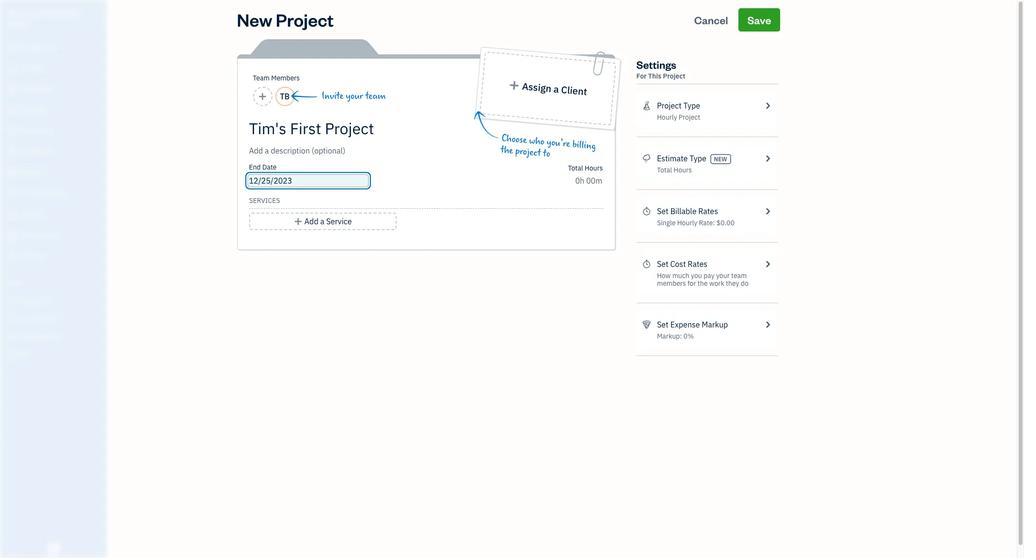 Task type: describe. For each thing, give the bounding box(es) containing it.
markup
[[702, 320, 728, 330]]

members
[[657, 279, 686, 288]]

chevronright image for set billable rates
[[763, 206, 772, 217]]

how
[[657, 272, 671, 280]]

apps link
[[2, 274, 104, 291]]

a for add
[[320, 217, 324, 226]]

estimate
[[657, 154, 688, 163]]

invoice image
[[6, 106, 18, 115]]

items
[[7, 315, 22, 322]]

choose
[[501, 133, 527, 146]]

for
[[688, 279, 696, 288]]

date
[[262, 163, 277, 172]]

project image
[[6, 168, 18, 178]]

Project Name text field
[[249, 119, 516, 138]]

new project
[[237, 8, 334, 31]]

cancel
[[694, 13, 728, 27]]

add team member image
[[258, 91, 267, 102]]

team inside how much you pay your team members for the work they do
[[731, 272, 747, 280]]

set for set billable rates
[[657, 207, 669, 216]]

this
[[648, 72, 661, 80]]

new
[[714, 156, 727, 163]]

chevronright image for set cost rates
[[763, 258, 772, 270]]

project inside settings for this project
[[663, 72, 685, 80]]

1 vertical spatial hourly
[[677, 219, 697, 227]]

apps
[[7, 279, 22, 287]]

service
[[326, 217, 352, 226]]

settings for settings
[[7, 351, 29, 358]]

billing
[[572, 139, 596, 152]]

settings link
[[2, 346, 104, 363]]

new
[[237, 8, 272, 31]]

pay
[[704, 272, 715, 280]]

Hourly Budget text field
[[575, 176, 603, 186]]

0 vertical spatial members
[[271, 74, 300, 82]]

rates for set cost rates
[[688, 259, 708, 269]]

bank connections link
[[2, 328, 104, 345]]

chart image
[[6, 231, 18, 241]]

services inside main element
[[35, 315, 58, 322]]

chevronright image for project type
[[763, 100, 772, 112]]

chevronright image for set expense markup
[[763, 319, 772, 331]]

how much you pay your team members for the work they do
[[657, 272, 749, 288]]

set cost rates
[[657, 259, 708, 269]]

0 horizontal spatial total hours
[[568, 164, 603, 173]]

a for assign
[[553, 83, 559, 95]]

items and services
[[7, 315, 58, 322]]

team members link
[[2, 292, 104, 309]]

graveyard
[[8, 9, 42, 18]]

enterprises
[[43, 9, 80, 18]]

end date
[[249, 163, 277, 172]]

invite
[[322, 91, 344, 102]]

cancel button
[[686, 8, 737, 32]]

single hourly rate : $0.00
[[657, 219, 735, 227]]

project type
[[657, 101, 700, 111]]

rates for set billable rates
[[698, 207, 718, 216]]

owner
[[8, 19, 27, 27]]

End date in  format text field
[[249, 176, 367, 186]]

you're
[[546, 137, 571, 150]]

do
[[741, 279, 749, 288]]

0 vertical spatial team members
[[253, 74, 300, 82]]

the inside how much you pay your team members for the work they do
[[698, 279, 708, 288]]

type for project type
[[683, 101, 700, 111]]

members inside main element
[[24, 297, 50, 305]]

set expense markup
[[657, 320, 728, 330]]

estimate image
[[6, 85, 18, 95]]

money image
[[6, 210, 18, 220]]

the inside choose who you're billing the project to
[[500, 144, 513, 157]]

single
[[657, 219, 676, 227]]

timetracking image for set cost rates
[[642, 258, 651, 270]]

choose who you're billing the project to
[[500, 133, 596, 160]]

work
[[709, 279, 724, 288]]

:
[[713, 219, 715, 227]]

type for estimate type
[[690, 154, 706, 163]]

settings for settings for this project
[[636, 58, 676, 71]]

1 horizontal spatial hours
[[674, 166, 692, 175]]

end
[[249, 163, 261, 172]]

Project Description text field
[[249, 145, 516, 157]]

set for set expense markup
[[657, 320, 669, 330]]

client
[[560, 83, 587, 98]]

1 horizontal spatial services
[[249, 196, 280, 205]]

0 vertical spatial hourly
[[657, 113, 677, 122]]



Task type: vqa. For each thing, say whether or not it's contained in the screenshot.
bottom ADD TAXES
no



Task type: locate. For each thing, give the bounding box(es) containing it.
team inside main element
[[7, 297, 23, 305]]

1 timetracking image from the top
[[642, 206, 651, 217]]

1 vertical spatial chevronright image
[[763, 258, 772, 270]]

members
[[271, 74, 300, 82], [24, 297, 50, 305]]

team
[[253, 74, 270, 82], [7, 297, 23, 305]]

hourly project
[[657, 113, 700, 122]]

a inside "button"
[[320, 217, 324, 226]]

members up the tb
[[271, 74, 300, 82]]

1 set from the top
[[657, 207, 669, 216]]

plus image inside add a service "button"
[[294, 216, 303, 227]]

to
[[542, 148, 551, 160]]

0 horizontal spatial a
[[320, 217, 324, 226]]

rate
[[699, 219, 713, 227]]

1 horizontal spatial the
[[698, 279, 708, 288]]

2 chevronright image from the top
[[763, 258, 772, 270]]

0 horizontal spatial hours
[[585, 164, 603, 173]]

0 vertical spatial chevronright image
[[763, 100, 772, 112]]

rates up rate at the right top of page
[[698, 207, 718, 216]]

total
[[568, 164, 583, 173], [657, 166, 672, 175]]

your right the pay
[[716, 272, 730, 280]]

team right work
[[731, 272, 747, 280]]

members up items and services
[[24, 297, 50, 305]]

assign a client
[[521, 80, 587, 98]]

plus image
[[508, 80, 520, 91], [294, 216, 303, 227]]

main element
[[0, 0, 131, 559]]

0 horizontal spatial total
[[568, 164, 583, 173]]

1 chevronright image from the top
[[763, 153, 772, 164]]

1 chevronright image from the top
[[763, 100, 772, 112]]

report image
[[6, 252, 18, 261]]

settings inside 'link'
[[7, 351, 29, 358]]

chevronright image
[[763, 100, 772, 112], [763, 206, 772, 217]]

0 vertical spatial settings
[[636, 58, 676, 71]]

bank connections
[[7, 333, 57, 340]]

invite your team
[[322, 91, 386, 102]]

set
[[657, 207, 669, 216], [657, 259, 669, 269], [657, 320, 669, 330]]

total hours down estimate
[[657, 166, 692, 175]]

total hours
[[568, 164, 603, 173], [657, 166, 692, 175]]

timetracking image for set billable rates
[[642, 206, 651, 217]]

0 vertical spatial plus image
[[508, 80, 520, 91]]

services down end date
[[249, 196, 280, 205]]

settings for this project
[[636, 58, 685, 80]]

set up markup:
[[657, 320, 669, 330]]

and
[[23, 315, 34, 322]]

your
[[346, 91, 363, 102], [716, 272, 730, 280]]

bank
[[7, 333, 21, 340]]

0 vertical spatial timetracking image
[[642, 206, 651, 217]]

expenses image
[[642, 319, 651, 331]]

1 vertical spatial a
[[320, 217, 324, 226]]

they
[[726, 279, 739, 288]]

estimate type
[[657, 154, 706, 163]]

a inside assign a client
[[553, 83, 559, 95]]

hours
[[585, 164, 603, 173], [674, 166, 692, 175]]

1 vertical spatial team
[[7, 297, 23, 305]]

plus image left assign
[[508, 80, 520, 91]]

hours down 'estimate type' at top
[[674, 166, 692, 175]]

2 vertical spatial set
[[657, 320, 669, 330]]

markup:
[[657, 332, 682, 341]]

team
[[365, 91, 386, 102], [731, 272, 747, 280]]

0 horizontal spatial team
[[7, 297, 23, 305]]

estimates image
[[642, 153, 651, 164]]

1 horizontal spatial plus image
[[508, 80, 520, 91]]

type left new on the right
[[690, 154, 706, 163]]

plus image left add
[[294, 216, 303, 227]]

1 vertical spatial type
[[690, 154, 706, 163]]

connections
[[22, 333, 57, 340]]

markup: 0%
[[657, 332, 694, 341]]

assign
[[521, 80, 552, 95]]

1 vertical spatial team
[[731, 272, 747, 280]]

team up items
[[7, 297, 23, 305]]

save
[[747, 13, 771, 27]]

for
[[636, 72, 647, 80]]

0 horizontal spatial services
[[35, 315, 58, 322]]

1 horizontal spatial members
[[271, 74, 300, 82]]

0 horizontal spatial members
[[24, 297, 50, 305]]

0 vertical spatial a
[[553, 83, 559, 95]]

0 vertical spatial your
[[346, 91, 363, 102]]

plus image for add
[[294, 216, 303, 227]]

0 vertical spatial type
[[683, 101, 700, 111]]

1 horizontal spatial total
[[657, 166, 672, 175]]

1 vertical spatial settings
[[7, 351, 29, 358]]

a right add
[[320, 217, 324, 226]]

1 vertical spatial services
[[35, 315, 58, 322]]

0 horizontal spatial plus image
[[294, 216, 303, 227]]

plus image inside assign a client button
[[508, 80, 520, 91]]

1 horizontal spatial settings
[[636, 58, 676, 71]]

chevronright image
[[763, 153, 772, 164], [763, 258, 772, 270], [763, 319, 772, 331]]

0 horizontal spatial team members
[[7, 297, 50, 305]]

total down estimate
[[657, 166, 672, 175]]

rates up you
[[688, 259, 708, 269]]

rates
[[698, 207, 718, 216], [688, 259, 708, 269]]

team up project name 'text box'
[[365, 91, 386, 102]]

settings
[[636, 58, 676, 71], [7, 351, 29, 358]]

timetracking image left billable
[[642, 206, 651, 217]]

1 horizontal spatial team members
[[253, 74, 300, 82]]

1 vertical spatial members
[[24, 297, 50, 305]]

freshbooks image
[[46, 543, 61, 555]]

the left project
[[500, 144, 513, 157]]

2 timetracking image from the top
[[642, 258, 651, 270]]

hourly
[[657, 113, 677, 122], [677, 219, 697, 227]]

1 vertical spatial chevronright image
[[763, 206, 772, 217]]

0 vertical spatial chevronright image
[[763, 153, 772, 164]]

graveyard enterprises owner
[[8, 9, 80, 27]]

assign a client button
[[479, 51, 616, 126]]

1 vertical spatial team members
[[7, 297, 50, 305]]

timetracking image left cost
[[642, 258, 651, 270]]

1 vertical spatial set
[[657, 259, 669, 269]]

team members
[[253, 74, 300, 82], [7, 297, 50, 305]]

1 vertical spatial rates
[[688, 259, 708, 269]]

client image
[[6, 64, 18, 74]]

project
[[276, 8, 334, 31], [663, 72, 685, 80], [657, 101, 682, 111], [679, 113, 700, 122]]

set billable rates
[[657, 207, 718, 216]]

team members inside main element
[[7, 297, 50, 305]]

1 horizontal spatial team
[[731, 272, 747, 280]]

chevronright image for estimate type
[[763, 153, 772, 164]]

$0.00
[[717, 219, 735, 227]]

1 horizontal spatial team
[[253, 74, 270, 82]]

set for set cost rates
[[657, 259, 669, 269]]

hourly down set billable rates
[[677, 219, 697, 227]]

a
[[553, 83, 559, 95], [320, 217, 324, 226]]

projects image
[[642, 100, 651, 112]]

0 vertical spatial set
[[657, 207, 669, 216]]

1 vertical spatial plus image
[[294, 216, 303, 227]]

hours up hourly budget text field
[[585, 164, 603, 173]]

0 horizontal spatial settings
[[7, 351, 29, 358]]

add
[[304, 217, 318, 226]]

0 horizontal spatial the
[[500, 144, 513, 157]]

items and services link
[[2, 310, 104, 327]]

set up single
[[657, 207, 669, 216]]

your right invite
[[346, 91, 363, 102]]

0 vertical spatial team
[[365, 91, 386, 102]]

your inside how much you pay your team members for the work they do
[[716, 272, 730, 280]]

1 vertical spatial your
[[716, 272, 730, 280]]

0%
[[684, 332, 694, 341]]

team up add team member 'icon' at the top left of the page
[[253, 74, 270, 82]]

0 horizontal spatial your
[[346, 91, 363, 102]]

much
[[672, 272, 689, 280]]

timetracking image
[[642, 206, 651, 217], [642, 258, 651, 270]]

set up how
[[657, 259, 669, 269]]

team members up the tb
[[253, 74, 300, 82]]

billable
[[670, 207, 697, 216]]

3 set from the top
[[657, 320, 669, 330]]

tb
[[280, 92, 290, 101]]

you
[[691, 272, 702, 280]]

services right and
[[35, 315, 58, 322]]

total hours up hourly budget text field
[[568, 164, 603, 173]]

expense image
[[6, 147, 18, 157]]

project
[[515, 146, 541, 159]]

payment image
[[6, 127, 18, 136]]

add a service button
[[249, 213, 396, 230]]

a left client
[[553, 83, 559, 95]]

0 vertical spatial services
[[249, 196, 280, 205]]

cost
[[670, 259, 686, 269]]

2 set from the top
[[657, 259, 669, 269]]

0 vertical spatial team
[[253, 74, 270, 82]]

expense
[[670, 320, 700, 330]]

2 vertical spatial chevronright image
[[763, 319, 772, 331]]

0 horizontal spatial team
[[365, 91, 386, 102]]

1 vertical spatial the
[[698, 279, 708, 288]]

plus image for assign
[[508, 80, 520, 91]]

the right for at the right
[[698, 279, 708, 288]]

1 horizontal spatial total hours
[[657, 166, 692, 175]]

3 chevronright image from the top
[[763, 319, 772, 331]]

1 horizontal spatial a
[[553, 83, 559, 95]]

the
[[500, 144, 513, 157], [698, 279, 708, 288]]

who
[[529, 135, 545, 148]]

1 vertical spatial timetracking image
[[642, 258, 651, 270]]

type up hourly project
[[683, 101, 700, 111]]

0 vertical spatial rates
[[698, 207, 718, 216]]

dashboard image
[[6, 43, 18, 53]]

2 chevronright image from the top
[[763, 206, 772, 217]]

team members up and
[[7, 297, 50, 305]]

add a service
[[304, 217, 352, 226]]

timer image
[[6, 189, 18, 199]]

services
[[249, 196, 280, 205], [35, 315, 58, 322]]

hourly down project type
[[657, 113, 677, 122]]

0 vertical spatial the
[[500, 144, 513, 157]]

settings up this
[[636, 58, 676, 71]]

save button
[[739, 8, 780, 32]]

type
[[683, 101, 700, 111], [690, 154, 706, 163]]

1 horizontal spatial your
[[716, 272, 730, 280]]

settings inside settings for this project
[[636, 58, 676, 71]]

settings down bank
[[7, 351, 29, 358]]

total up hourly budget text field
[[568, 164, 583, 173]]



